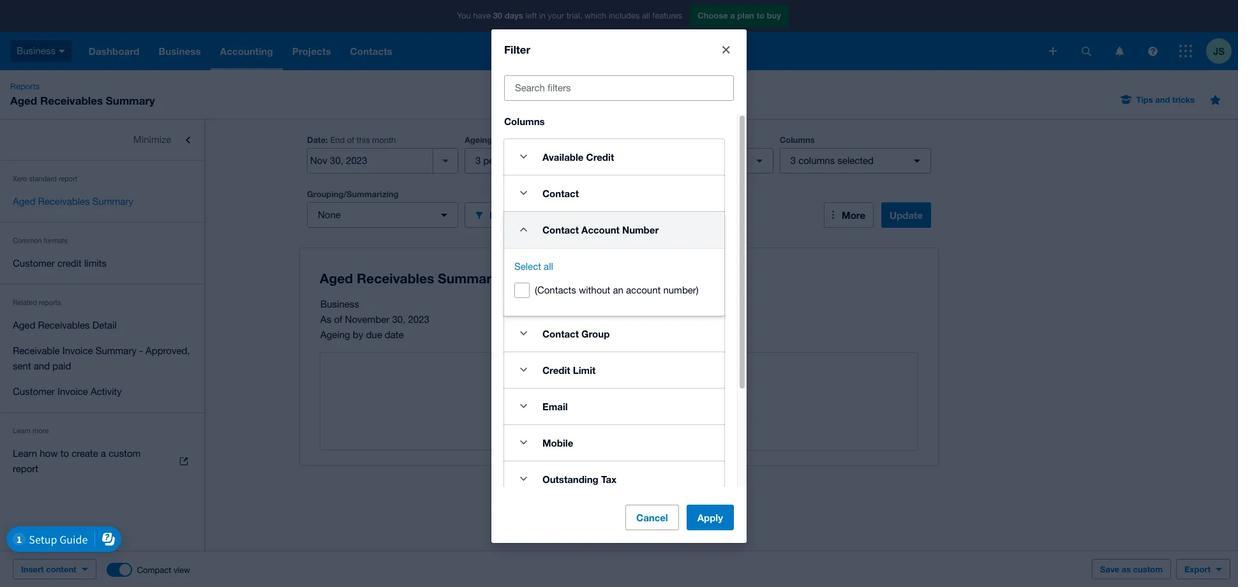 Task type: locate. For each thing, give the bounding box(es) containing it.
1 vertical spatial learn
[[13, 448, 37, 459]]

invoice for receivable
[[62, 345, 93, 356]]

0 vertical spatial and
[[1156, 94, 1170, 105]]

a inside js banner
[[730, 10, 735, 21]]

expand image for contact group
[[511, 321, 536, 346]]

common
[[13, 237, 42, 244]]

of right as on the bottom left of page
[[334, 314, 342, 325]]

1 svg image from the left
[[1082, 46, 1091, 56]]

to
[[757, 10, 765, 21], [60, 448, 69, 459]]

available
[[543, 151, 584, 163]]

of for business as of november 30, 2023 ageing by due date
[[334, 314, 342, 325]]

filter
[[504, 43, 531, 56], [490, 209, 513, 221]]

and down receivable
[[34, 361, 50, 372]]

invoice up paid
[[62, 345, 93, 356]]

1 vertical spatial contact
[[543, 224, 579, 235]]

customer for customer invoice activity
[[13, 386, 55, 397]]

1 horizontal spatial to
[[757, 10, 765, 21]]

columns up periods
[[504, 115, 545, 127]]

filter inside button
[[490, 209, 513, 221]]

receivables down reports link
[[40, 94, 103, 107]]

custom inside learn how to create a custom report
[[109, 448, 141, 459]]

business up reports
[[17, 45, 55, 56]]

filter down days
[[504, 43, 531, 56]]

0 horizontal spatial 3
[[475, 155, 481, 166]]

all
[[642, 11, 650, 21], [544, 261, 553, 272]]

report up aged receivables summary
[[59, 175, 77, 183]]

1 vertical spatial to
[[60, 448, 69, 459]]

3 left columns
[[791, 155, 796, 166]]

2 expand image from the top
[[511, 394, 536, 419]]

4 expand image from the top
[[511, 466, 536, 492]]

2 vertical spatial receivables
[[38, 320, 90, 331]]

common formats
[[13, 237, 68, 244]]

0 horizontal spatial columns
[[504, 115, 545, 127]]

0 horizontal spatial and
[[34, 361, 50, 372]]

0 vertical spatial customer
[[13, 258, 55, 269]]

summary down minimize button
[[92, 196, 133, 207]]

contact left group
[[543, 328, 579, 339]]

0 horizontal spatial report
[[13, 463, 38, 474]]

30 left 'day'
[[529, 155, 540, 166]]

a left plan
[[730, 10, 735, 21]]

of inside button
[[518, 155, 527, 166]]

business
[[17, 45, 55, 56], [320, 299, 359, 310]]

receivables
[[40, 94, 103, 107], [38, 196, 90, 207], [38, 320, 90, 331]]

2 expand image from the top
[[511, 180, 536, 206]]

more button
[[824, 202, 874, 228]]

receivables inside aged receivables detail 'link'
[[38, 320, 90, 331]]

of
[[347, 135, 354, 145], [518, 155, 527, 166], [334, 314, 342, 325]]

svg image
[[1180, 45, 1192, 57], [1049, 47, 1057, 55], [59, 50, 65, 53]]

Select end date field
[[308, 149, 433, 173]]

invoice
[[62, 345, 93, 356], [57, 386, 88, 397]]

periods
[[483, 155, 516, 166]]

xero standard report
[[13, 175, 77, 183]]

columns
[[504, 115, 545, 127], [780, 135, 815, 145]]

1 vertical spatial summary
[[92, 196, 133, 207]]

2 learn from the top
[[13, 448, 37, 459]]

aged for aged receivables summary
[[13, 196, 35, 207]]

0 vertical spatial receivables
[[40, 94, 103, 107]]

without
[[579, 285, 610, 295]]

ageing down as on the bottom left of page
[[320, 329, 350, 340]]

3 for 3 columns selected
[[791, 155, 796, 166]]

account
[[626, 285, 661, 295]]

summary inside reports aged receivables summary
[[106, 94, 155, 107]]

0 horizontal spatial svg image
[[59, 50, 65, 53]]

credit
[[586, 151, 614, 163], [543, 364, 570, 376]]

2 vertical spatial contact
[[543, 328, 579, 339]]

0 vertical spatial custom
[[109, 448, 141, 459]]

0 horizontal spatial all
[[544, 261, 553, 272]]

1 horizontal spatial business
[[320, 299, 359, 310]]

3 inside 3 periods of 30 day button
[[475, 155, 481, 166]]

0 horizontal spatial business
[[17, 45, 55, 56]]

navigation
[[79, 32, 1040, 70]]

custom right as
[[1133, 564, 1163, 574]]

js
[[1213, 45, 1225, 56]]

1 3 from the left
[[475, 155, 481, 166]]

ageing by
[[622, 135, 662, 145]]

and
[[1156, 94, 1170, 105], [34, 361, 50, 372]]

receivables down xero standard report
[[38, 196, 90, 207]]

day
[[543, 155, 559, 166]]

all inside you have 30 days left in your trial, which includes all features
[[642, 11, 650, 21]]

0 vertical spatial columns
[[504, 115, 545, 127]]

3 left periods
[[475, 155, 481, 166]]

0 vertical spatial business
[[17, 45, 55, 56]]

customer invoice activity link
[[0, 379, 204, 405]]

more
[[842, 209, 866, 221]]

2 horizontal spatial svg image
[[1148, 46, 1158, 56]]

expand image for mobile
[[511, 430, 536, 456]]

columns inside "filter" dialog
[[504, 115, 545, 127]]

expand image
[[511, 321, 536, 346], [511, 394, 536, 419], [511, 430, 536, 456], [511, 466, 536, 492]]

1 horizontal spatial custom
[[1133, 564, 1163, 574]]

view
[[174, 565, 190, 575]]

all right select
[[544, 261, 553, 272]]

buy
[[767, 10, 781, 21]]

0 vertical spatial of
[[347, 135, 354, 145]]

of right periods
[[518, 155, 527, 166]]

ageing up periods
[[465, 135, 492, 145]]

1 expand image from the top
[[511, 144, 536, 170]]

custom right create
[[109, 448, 141, 459]]

3 expand image from the top
[[511, 357, 536, 383]]

summary inside receivable invoice summary - approved, sent and paid
[[96, 345, 137, 356]]

1 vertical spatial filter
[[490, 209, 513, 221]]

0 horizontal spatial of
[[334, 314, 342, 325]]

minimize
[[133, 134, 171, 145]]

0 vertical spatial expand image
[[511, 144, 536, 170]]

contact for contact
[[543, 188, 579, 199]]

learn for learn more
[[13, 427, 31, 435]]

0 vertical spatial credit
[[586, 151, 614, 163]]

1 vertical spatial customer
[[13, 386, 55, 397]]

a right create
[[101, 448, 106, 459]]

learn for learn how to create a custom report
[[13, 448, 37, 459]]

summary
[[106, 94, 155, 107], [92, 196, 133, 207], [96, 345, 137, 356]]

1 vertical spatial report
[[13, 463, 38, 474]]

1 horizontal spatial a
[[730, 10, 735, 21]]

1 vertical spatial business
[[320, 299, 359, 310]]

ageing
[[465, 135, 492, 145], [622, 135, 650, 145], [320, 329, 350, 340]]

a
[[730, 10, 735, 21], [101, 448, 106, 459]]

expand image left outstanding
[[511, 466, 536, 492]]

2 vertical spatial summary
[[96, 345, 137, 356]]

how
[[40, 448, 58, 459]]

learn more
[[13, 427, 49, 435]]

aged down related
[[13, 320, 35, 331]]

learn how to create a custom report link
[[0, 441, 204, 482]]

receivables inside aged receivables summary link
[[38, 196, 90, 207]]

choose a plan to buy
[[698, 10, 781, 21]]

due
[[366, 329, 382, 340]]

summary left -
[[96, 345, 137, 356]]

3 contact from the top
[[543, 328, 579, 339]]

receivables for summary
[[38, 196, 90, 207]]

business up as on the bottom left of page
[[320, 299, 359, 310]]

all left features
[[642, 11, 650, 21]]

2 vertical spatial expand image
[[511, 357, 536, 383]]

2 customer from the top
[[13, 386, 55, 397]]

0 horizontal spatial to
[[60, 448, 69, 459]]

available credit
[[543, 151, 614, 163]]

0 vertical spatial all
[[642, 11, 650, 21]]

1 vertical spatial and
[[34, 361, 50, 372]]

1 vertical spatial columns
[[780, 135, 815, 145]]

expand image for credit limit
[[511, 357, 536, 383]]

3 svg image from the left
[[1148, 46, 1158, 56]]

aged down reports link
[[10, 94, 37, 107]]

credit right available
[[586, 151, 614, 163]]

0 vertical spatial aged
[[10, 94, 37, 107]]

filter down periods
[[490, 209, 513, 221]]

1 horizontal spatial and
[[1156, 94, 1170, 105]]

business inside business popup button
[[17, 45, 55, 56]]

learn inside learn how to create a custom report
[[13, 448, 37, 459]]

svg image
[[1082, 46, 1091, 56], [1115, 46, 1124, 56], [1148, 46, 1158, 56]]

columns up columns
[[780, 135, 815, 145]]

activity
[[91, 386, 122, 397]]

of inside the business as of november 30, 2023 ageing by due date
[[334, 314, 342, 325]]

tips and tricks button
[[1114, 89, 1203, 110]]

1 horizontal spatial credit
[[586, 151, 614, 163]]

2 vertical spatial of
[[334, 314, 342, 325]]

business as of november 30, 2023 ageing by due date
[[320, 299, 430, 340]]

custom
[[109, 448, 141, 459], [1133, 564, 1163, 574]]

expand image down the 3 periods of 30 day
[[511, 180, 536, 206]]

business for business
[[17, 45, 55, 56]]

of left this
[[347, 135, 354, 145]]

business button
[[0, 32, 79, 70]]

customer credit limits link
[[0, 251, 204, 276]]

ageing periods
[[465, 135, 525, 145]]

business inside the business as of november 30, 2023 ageing by due date
[[320, 299, 359, 310]]

receivables inside reports aged receivables summary
[[40, 94, 103, 107]]

aged receivables detail link
[[0, 313, 204, 338]]

0 vertical spatial learn
[[13, 427, 31, 435]]

reports
[[39, 299, 61, 306]]

update button
[[882, 202, 931, 228]]

1 learn from the top
[[13, 427, 31, 435]]

save as custom button
[[1092, 559, 1171, 580]]

invoice inside receivable invoice summary - approved, sent and paid
[[62, 345, 93, 356]]

1 expand image from the top
[[511, 321, 536, 346]]

summary up the 'minimize'
[[106, 94, 155, 107]]

choose
[[698, 10, 728, 21]]

30 right have
[[493, 10, 502, 21]]

filter inside dialog
[[504, 43, 531, 56]]

expand image left mobile
[[511, 430, 536, 456]]

invoice down paid
[[57, 386, 88, 397]]

ageing left by
[[622, 135, 650, 145]]

0 horizontal spatial ageing
[[320, 329, 350, 340]]

formats
[[44, 237, 68, 244]]

1 horizontal spatial report
[[59, 175, 77, 183]]

and right tips
[[1156, 94, 1170, 105]]

detail
[[92, 320, 117, 331]]

cancel
[[636, 512, 668, 524]]

expand image
[[511, 144, 536, 170], [511, 180, 536, 206], [511, 357, 536, 383]]

3 for 3 periods of 30 day
[[475, 155, 481, 166]]

0 horizontal spatial 30
[[493, 10, 502, 21]]

1 vertical spatial a
[[101, 448, 106, 459]]

report inside learn how to create a custom report
[[13, 463, 38, 474]]

1 horizontal spatial 3
[[791, 155, 796, 166]]

receivables down the reports
[[38, 320, 90, 331]]

0 horizontal spatial svg image
[[1082, 46, 1091, 56]]

customer down common formats
[[13, 258, 55, 269]]

3 columns selected
[[791, 155, 874, 166]]

0 vertical spatial 30
[[493, 10, 502, 21]]

0 vertical spatial a
[[730, 10, 735, 21]]

3 expand image from the top
[[511, 430, 536, 456]]

30 inside js banner
[[493, 10, 502, 21]]

save
[[1100, 564, 1120, 574]]

1 vertical spatial 30
[[529, 155, 540, 166]]

update
[[890, 209, 923, 221]]

credit left limit
[[543, 364, 570, 376]]

custom inside save as custom "button"
[[1133, 564, 1163, 574]]

close image
[[714, 37, 739, 62]]

2 horizontal spatial svg image
[[1180, 45, 1192, 57]]

1 vertical spatial of
[[518, 155, 527, 166]]

expand image left email
[[511, 394, 536, 419]]

filter button
[[465, 202, 616, 228]]

limits
[[84, 258, 107, 269]]

paid
[[52, 361, 71, 372]]

aged down xero
[[13, 196, 35, 207]]

0 vertical spatial summary
[[106, 94, 155, 107]]

contact right collapse image
[[543, 224, 579, 235]]

learn down learn more
[[13, 448, 37, 459]]

0 horizontal spatial a
[[101, 448, 106, 459]]

2 contact from the top
[[543, 224, 579, 235]]

expand image left credit limit
[[511, 357, 536, 383]]

related
[[13, 299, 37, 306]]

0 vertical spatial to
[[757, 10, 765, 21]]

2 vertical spatial aged
[[13, 320, 35, 331]]

expand image for contact
[[511, 180, 536, 206]]

an
[[613, 285, 624, 295]]

outstanding
[[543, 473, 599, 485]]

trial,
[[567, 11, 582, 21]]

to right how
[[60, 448, 69, 459]]

1 vertical spatial all
[[544, 261, 553, 272]]

end
[[330, 135, 345, 145]]

2 horizontal spatial ageing
[[622, 135, 650, 145]]

learn left the more
[[13, 427, 31, 435]]

1 vertical spatial invoice
[[57, 386, 88, 397]]

1 horizontal spatial svg image
[[1115, 46, 1124, 56]]

expand image for outstanding tax
[[511, 466, 536, 492]]

customer for customer credit limits
[[13, 258, 55, 269]]

1 horizontal spatial all
[[642, 11, 650, 21]]

and inside receivable invoice summary - approved, sent and paid
[[34, 361, 50, 372]]

receivable
[[13, 345, 60, 356]]

1 vertical spatial credit
[[543, 364, 570, 376]]

customer down sent
[[13, 386, 55, 397]]

contact up filter button
[[543, 188, 579, 199]]

1 vertical spatial custom
[[1133, 564, 1163, 574]]

report down learn more
[[13, 463, 38, 474]]

1 horizontal spatial ageing
[[465, 135, 492, 145]]

1 horizontal spatial 30
[[529, 155, 540, 166]]

aged inside reports aged receivables summary
[[10, 94, 37, 107]]

aged inside aged receivables summary link
[[13, 196, 35, 207]]

tax
[[601, 473, 617, 485]]

js banner
[[0, 0, 1238, 70]]

30
[[493, 10, 502, 21], [529, 155, 540, 166]]

a inside learn how to create a custom report
[[101, 448, 106, 459]]

1 vertical spatial expand image
[[511, 180, 536, 206]]

month
[[372, 135, 396, 145]]

1 horizontal spatial svg image
[[1049, 47, 1057, 55]]

expand image left 'day'
[[511, 144, 536, 170]]

0 horizontal spatial custom
[[109, 448, 141, 459]]

0 vertical spatial invoice
[[62, 345, 93, 356]]

account
[[582, 224, 620, 235]]

0 vertical spatial filter
[[504, 43, 531, 56]]

to left buy on the top right of the page
[[757, 10, 765, 21]]

1 contact from the top
[[543, 188, 579, 199]]

by
[[353, 329, 363, 340]]

2 3 from the left
[[791, 155, 796, 166]]

as
[[320, 314, 331, 325]]

columns
[[799, 155, 835, 166]]

1 horizontal spatial of
[[347, 135, 354, 145]]

contact group
[[543, 328, 610, 339]]

0 vertical spatial contact
[[543, 188, 579, 199]]

compact
[[137, 565, 171, 575]]

1 vertical spatial aged
[[13, 196, 35, 207]]

filter dialog
[[492, 29, 747, 587]]

3 periods of 30 day
[[475, 155, 559, 166]]

2 horizontal spatial of
[[518, 155, 527, 166]]

expand image left contact group
[[511, 321, 536, 346]]

navigation inside js banner
[[79, 32, 1040, 70]]

1 vertical spatial receivables
[[38, 196, 90, 207]]

aged inside aged receivables detail 'link'
[[13, 320, 35, 331]]

1 customer from the top
[[13, 258, 55, 269]]

customer
[[13, 258, 55, 269], [13, 386, 55, 397]]



Task type: describe. For each thing, give the bounding box(es) containing it.
reports link
[[5, 80, 45, 93]]

aged receivables summary link
[[0, 189, 204, 214]]

ageing for ageing by
[[622, 135, 650, 145]]

sent
[[13, 361, 31, 372]]

save as custom
[[1100, 564, 1163, 574]]

expand image for email
[[511, 394, 536, 419]]

compact view
[[137, 565, 190, 575]]

receivable invoice summary - approved, sent and paid
[[13, 345, 190, 372]]

3 periods of 30 day button
[[465, 148, 616, 174]]

and inside button
[[1156, 94, 1170, 105]]

select all
[[514, 261, 553, 272]]

plan
[[737, 10, 754, 21]]

tips and tricks
[[1137, 94, 1195, 105]]

insert content button
[[13, 559, 96, 580]]

to inside learn how to create a custom report
[[60, 448, 69, 459]]

date
[[307, 135, 326, 145]]

0 horizontal spatial credit
[[543, 364, 570, 376]]

credit
[[57, 258, 82, 269]]

content
[[46, 564, 76, 574]]

date
[[385, 329, 404, 340]]

30 inside button
[[529, 155, 540, 166]]

collapse image
[[511, 217, 536, 242]]

2 svg image from the left
[[1115, 46, 1124, 56]]

which
[[585, 11, 607, 21]]

approved,
[[146, 345, 190, 356]]

all inside button
[[544, 261, 553, 272]]

Report title field
[[317, 264, 913, 294]]

2023
[[408, 314, 430, 325]]

this
[[357, 135, 370, 145]]

invoice for customer
[[57, 386, 88, 397]]

mobile
[[543, 437, 573, 449]]

aged for aged receivables detail
[[13, 320, 35, 331]]

apply
[[698, 512, 723, 524]]

insert content
[[21, 564, 76, 574]]

have
[[473, 11, 491, 21]]

as
[[1122, 564, 1131, 574]]

(contacts
[[535, 285, 576, 295]]

none
[[318, 209, 341, 220]]

insert
[[21, 564, 44, 574]]

cancel button
[[626, 505, 679, 531]]

selected
[[838, 155, 874, 166]]

receivable invoice summary - approved, sent and paid link
[[0, 338, 204, 379]]

reports aged receivables summary
[[10, 82, 155, 107]]

tricks
[[1173, 94, 1195, 105]]

by
[[652, 135, 662, 145]]

minimize button
[[0, 127, 204, 153]]

receivables for detail
[[38, 320, 90, 331]]

reports
[[10, 82, 40, 91]]

standard
[[29, 175, 57, 183]]

contact for contact group
[[543, 328, 579, 339]]

apply button
[[687, 505, 734, 531]]

js button
[[1206, 32, 1238, 70]]

related reports
[[13, 299, 61, 306]]

(contacts without an account number)
[[535, 285, 699, 295]]

summary for receivables
[[92, 196, 133, 207]]

ageing for ageing periods
[[465, 135, 492, 145]]

customer invoice activity
[[13, 386, 122, 397]]

create
[[72, 448, 98, 459]]

select
[[514, 261, 541, 272]]

you
[[457, 11, 471, 21]]

number)
[[663, 285, 699, 295]]

email
[[543, 401, 568, 412]]

of for 3 periods of 30 day
[[518, 155, 527, 166]]

contact account number
[[543, 224, 659, 235]]

Search filters field
[[505, 76, 733, 100]]

number
[[622, 224, 659, 235]]

left
[[526, 11, 537, 21]]

to inside js banner
[[757, 10, 765, 21]]

limit
[[573, 364, 596, 376]]

1 horizontal spatial columns
[[780, 135, 815, 145]]

none button
[[307, 202, 458, 228]]

of inside date : end of this month
[[347, 135, 354, 145]]

export
[[1185, 564, 1211, 574]]

business for business as of november 30, 2023 ageing by due date
[[320, 299, 359, 310]]

grouping/summarizing
[[307, 189, 399, 199]]

more
[[33, 427, 49, 435]]

date : end of this month
[[307, 135, 396, 145]]

learn how to create a custom report
[[13, 448, 141, 474]]

export button
[[1176, 559, 1231, 580]]

features
[[653, 11, 682, 21]]

contact for contact account number
[[543, 224, 579, 235]]

xero
[[13, 175, 27, 183]]

outstanding tax
[[543, 473, 617, 485]]

ageing inside the business as of november 30, 2023 ageing by due date
[[320, 329, 350, 340]]

aged receivables summary
[[13, 196, 133, 207]]

expand image for available credit
[[511, 144, 536, 170]]

credit limit
[[543, 364, 596, 376]]

0 vertical spatial report
[[59, 175, 77, 183]]

svg image inside business popup button
[[59, 50, 65, 53]]

summary for invoice
[[96, 345, 137, 356]]

group
[[582, 328, 610, 339]]



Task type: vqa. For each thing, say whether or not it's contained in the screenshot.
the Payables
no



